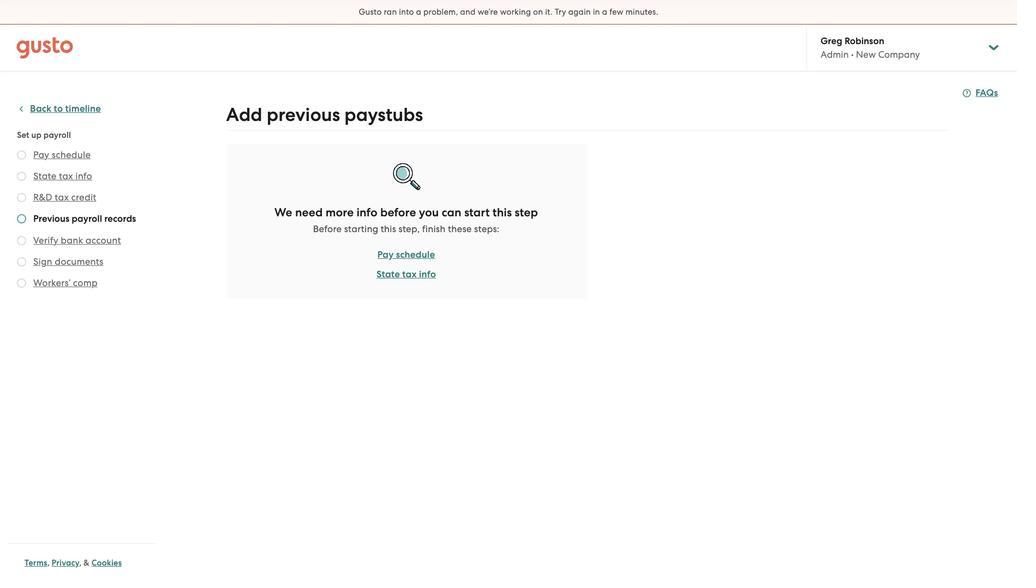 Task type: locate. For each thing, give the bounding box(es) containing it.
minutes.
[[626, 7, 659, 17]]

0 horizontal spatial this
[[381, 224, 396, 235]]

0 vertical spatial tax
[[59, 171, 73, 182]]

2 a from the left
[[602, 7, 608, 17]]

0 vertical spatial state tax info
[[33, 171, 92, 182]]

it.
[[545, 7, 553, 17]]

back to timeline button
[[17, 103, 101, 116]]

to
[[54, 103, 63, 115]]

info up starting
[[357, 206, 378, 220]]

this down before
[[381, 224, 396, 235]]

0 horizontal spatial a
[[416, 7, 421, 17]]

check image left workers'
[[17, 279, 26, 288]]

1 horizontal spatial pay
[[378, 249, 394, 261]]

1 horizontal spatial payroll
[[72, 213, 102, 225]]

cookies
[[92, 559, 122, 569]]

check image down set
[[17, 151, 26, 160]]

0 horizontal spatial payroll
[[44, 130, 71, 140]]

pay schedule
[[33, 150, 91, 160], [378, 249, 435, 261]]

check image left "previous"
[[17, 215, 26, 224]]

home image
[[16, 37, 73, 59]]

tax
[[59, 171, 73, 182], [55, 192, 69, 203], [402, 269, 417, 281]]

set
[[17, 130, 29, 140]]

greg robinson admin • new company
[[821, 35, 920, 60]]

check image for pay
[[17, 151, 26, 160]]

we're
[[478, 7, 498, 17]]

state tax info inside previous payroll records list
[[33, 171, 92, 182]]

working
[[500, 7, 531, 17]]

you
[[419, 206, 439, 220]]

2 check image from the top
[[17, 215, 26, 224]]

0 vertical spatial payroll
[[44, 130, 71, 140]]

0 horizontal spatial pay
[[33, 150, 49, 160]]

info
[[75, 171, 92, 182], [357, 206, 378, 220], [419, 269, 436, 281]]

state tax info down pay schedule link
[[377, 269, 436, 281]]

tax inside button
[[59, 171, 73, 182]]

pay schedule inside previous payroll records list
[[33, 150, 91, 160]]

a
[[416, 7, 421, 17], [602, 7, 608, 17]]

1 horizontal spatial schedule
[[396, 249, 435, 261]]

problem,
[[424, 7, 458, 17]]

1 check image from the top
[[17, 151, 26, 160]]

pay up state tax info link
[[378, 249, 394, 261]]

1 vertical spatial tax
[[55, 192, 69, 203]]

check image
[[17, 151, 26, 160], [17, 172, 26, 181], [17, 236, 26, 246], [17, 258, 26, 267]]

0 vertical spatial pay schedule
[[33, 150, 91, 160]]

state up r&d
[[33, 171, 57, 182]]

check image for verify
[[17, 236, 26, 246]]

1 check image from the top
[[17, 193, 26, 203]]

step,
[[399, 224, 420, 235]]

timeline
[[65, 103, 101, 115]]

1 vertical spatial payroll
[[72, 213, 102, 225]]

1 horizontal spatial state tax info
[[377, 269, 436, 281]]

1 horizontal spatial a
[[602, 7, 608, 17]]

1 a from the left
[[416, 7, 421, 17]]

we need more info before you can start this step before starting this step, finish these steps:
[[275, 206, 538, 235]]

4 check image from the top
[[17, 258, 26, 267]]

check image
[[17, 193, 26, 203], [17, 215, 26, 224], [17, 279, 26, 288]]

payroll up pay schedule button
[[44, 130, 71, 140]]

pay for pay schedule button
[[33, 150, 49, 160]]

pay inside pay schedule button
[[33, 150, 49, 160]]

a right into
[[416, 7, 421, 17]]

again
[[568, 7, 591, 17]]

state
[[33, 171, 57, 182], [377, 269, 400, 281]]

pay schedule up the state tax info button
[[33, 150, 91, 160]]

check image left the state tax info button
[[17, 172, 26, 181]]

0 horizontal spatial state
[[33, 171, 57, 182]]

1 vertical spatial pay
[[378, 249, 394, 261]]

2 horizontal spatial info
[[419, 269, 436, 281]]

in
[[593, 7, 600, 17]]

3 check image from the top
[[17, 279, 26, 288]]

2 , from the left
[[79, 559, 82, 569]]

0 horizontal spatial ,
[[47, 559, 50, 569]]

2 check image from the top
[[17, 172, 26, 181]]

tax right r&d
[[55, 192, 69, 203]]

1 horizontal spatial info
[[357, 206, 378, 220]]

check image left verify
[[17, 236, 26, 246]]

need
[[295, 206, 323, 220]]

finish
[[422, 224, 446, 235]]

1 horizontal spatial ,
[[79, 559, 82, 569]]

sign documents button
[[33, 255, 103, 269]]

schedule up the state tax info button
[[52, 150, 91, 160]]

sign
[[33, 257, 52, 267]]

cookies button
[[92, 557, 122, 570]]

tax up the r&d tax credit button
[[59, 171, 73, 182]]

&
[[84, 559, 90, 569]]

, left the 'privacy' link
[[47, 559, 50, 569]]

account
[[86, 235, 121, 246]]

0 horizontal spatial info
[[75, 171, 92, 182]]

payroll
[[44, 130, 71, 140], [72, 213, 102, 225]]

, left '&'
[[79, 559, 82, 569]]

tax for the state tax info button
[[59, 171, 73, 182]]

pay schedule for pay schedule button
[[33, 150, 91, 160]]

paystubs
[[345, 104, 423, 126]]

1 vertical spatial info
[[357, 206, 378, 220]]

info up credit
[[75, 171, 92, 182]]

a right in
[[602, 7, 608, 17]]

privacy
[[52, 559, 79, 569]]

2 vertical spatial tax
[[402, 269, 417, 281]]

this up the steps:
[[493, 206, 512, 220]]

robinson
[[845, 35, 885, 47]]

0 vertical spatial this
[[493, 206, 512, 220]]

state tax info
[[33, 171, 92, 182], [377, 269, 436, 281]]

r&d
[[33, 192, 52, 203]]

1 vertical spatial state
[[377, 269, 400, 281]]

we
[[275, 206, 292, 220]]

1 vertical spatial state tax info
[[377, 269, 436, 281]]

payroll down credit
[[72, 213, 102, 225]]

schedule inside button
[[52, 150, 91, 160]]

state down pay schedule link
[[377, 269, 400, 281]]

tax down pay schedule link
[[402, 269, 417, 281]]

before
[[380, 206, 416, 220]]

0 horizontal spatial state tax info
[[33, 171, 92, 182]]

previous payroll records list
[[17, 148, 151, 292]]

0 horizontal spatial schedule
[[52, 150, 91, 160]]

this
[[493, 206, 512, 220], [381, 224, 396, 235]]

0 vertical spatial schedule
[[52, 150, 91, 160]]

company
[[878, 49, 920, 60]]

3 check image from the top
[[17, 236, 26, 246]]

1 vertical spatial schedule
[[396, 249, 435, 261]]

info down pay schedule link
[[419, 269, 436, 281]]

1 horizontal spatial state
[[377, 269, 400, 281]]

check image left r&d
[[17, 193, 26, 203]]

0 horizontal spatial pay schedule
[[33, 150, 91, 160]]

pay down set up payroll
[[33, 150, 49, 160]]

1 vertical spatial pay schedule
[[378, 249, 435, 261]]

ran
[[384, 7, 397, 17]]

bank
[[61, 235, 83, 246]]

faqs
[[976, 87, 998, 99]]

schedule
[[52, 150, 91, 160], [396, 249, 435, 261]]

0 vertical spatial check image
[[17, 193, 26, 203]]

schedule up state tax info link
[[396, 249, 435, 261]]

info for the state tax info button
[[75, 171, 92, 182]]

starting
[[344, 224, 378, 235]]

state inside button
[[33, 171, 57, 182]]

0 vertical spatial info
[[75, 171, 92, 182]]

1 vertical spatial check image
[[17, 215, 26, 224]]

0 vertical spatial state
[[33, 171, 57, 182]]

try
[[555, 7, 566, 17]]

,
[[47, 559, 50, 569], [79, 559, 82, 569]]

comp
[[73, 278, 98, 289]]

pay
[[33, 150, 49, 160], [378, 249, 394, 261]]

check image left "sign"
[[17, 258, 26, 267]]

pay schedule up state tax info link
[[378, 249, 435, 261]]

check image for workers'
[[17, 279, 26, 288]]

state tax info for state tax info link
[[377, 269, 436, 281]]

workers' comp button
[[33, 277, 98, 290]]

up
[[31, 130, 41, 140]]

0 vertical spatial pay
[[33, 150, 49, 160]]

pay inside pay schedule link
[[378, 249, 394, 261]]

state tax info down pay schedule button
[[33, 171, 92, 182]]

can
[[442, 206, 462, 220]]

info inside button
[[75, 171, 92, 182]]

few
[[610, 7, 624, 17]]

tax inside button
[[55, 192, 69, 203]]

1 , from the left
[[47, 559, 50, 569]]

1 horizontal spatial pay schedule
[[378, 249, 435, 261]]

2 vertical spatial info
[[419, 269, 436, 281]]

2 vertical spatial check image
[[17, 279, 26, 288]]



Task type: vqa. For each thing, say whether or not it's contained in the screenshot.
R&D tax credit button
yes



Task type: describe. For each thing, give the bounding box(es) containing it.
faqs button
[[963, 87, 998, 100]]

these
[[448, 224, 472, 235]]

start
[[464, 206, 490, 220]]

verify
[[33, 235, 58, 246]]

tax for state tax info link
[[402, 269, 417, 281]]

check image for sign
[[17, 258, 26, 267]]

terms link
[[25, 559, 47, 569]]

documents
[[55, 257, 103, 267]]

r&d tax credit button
[[33, 191, 96, 204]]

add
[[226, 104, 262, 126]]

previous
[[33, 213, 69, 225]]

into
[[399, 7, 414, 17]]

terms
[[25, 559, 47, 569]]

more
[[326, 206, 354, 220]]

1 vertical spatial this
[[381, 224, 396, 235]]

state tax info button
[[33, 170, 92, 183]]

gusto
[[359, 7, 382, 17]]

state tax info for the state tax info button
[[33, 171, 92, 182]]

schedule for pay schedule link
[[396, 249, 435, 261]]

state tax info link
[[377, 269, 436, 282]]

check image for state
[[17, 172, 26, 181]]

on
[[533, 7, 543, 17]]

info for state tax info link
[[419, 269, 436, 281]]

check image for r&d
[[17, 193, 26, 203]]

back to timeline
[[30, 103, 101, 115]]

schedule for pay schedule button
[[52, 150, 91, 160]]

back
[[30, 103, 51, 115]]

pay schedule link
[[378, 249, 435, 262]]

info inside we need more info before you can start this step before starting this step, finish these steps:
[[357, 206, 378, 220]]

set up payroll
[[17, 130, 71, 140]]

records
[[104, 213, 136, 225]]

greg
[[821, 35, 843, 47]]

before
[[313, 224, 342, 235]]

privacy link
[[52, 559, 79, 569]]

workers' comp
[[33, 278, 98, 289]]

sign documents
[[33, 257, 103, 267]]

state for the state tax info button
[[33, 171, 57, 182]]

add previous paystubs
[[226, 104, 423, 126]]

previous payroll records
[[33, 213, 136, 225]]

new
[[856, 49, 876, 60]]

pay for pay schedule link
[[378, 249, 394, 261]]

1 horizontal spatial this
[[493, 206, 512, 220]]

step
[[515, 206, 538, 220]]

steps:
[[474, 224, 500, 235]]

admin
[[821, 49, 849, 60]]

and
[[460, 7, 476, 17]]

payroll inside list
[[72, 213, 102, 225]]

terms , privacy , & cookies
[[25, 559, 122, 569]]

credit
[[71, 192, 96, 203]]

previous
[[267, 104, 340, 126]]

verify bank account button
[[33, 234, 121, 247]]

pay schedule button
[[33, 148, 91, 162]]

tax for the r&d tax credit button
[[55, 192, 69, 203]]

state for state tax info link
[[377, 269, 400, 281]]

•
[[851, 49, 854, 60]]

pay schedule for pay schedule link
[[378, 249, 435, 261]]

verify bank account
[[33, 235, 121, 246]]

workers'
[[33, 278, 71, 289]]

r&d tax credit
[[33, 192, 96, 203]]

gusto ran into a problem, and we're working on it. try again in a few minutes.
[[359, 7, 659, 17]]



